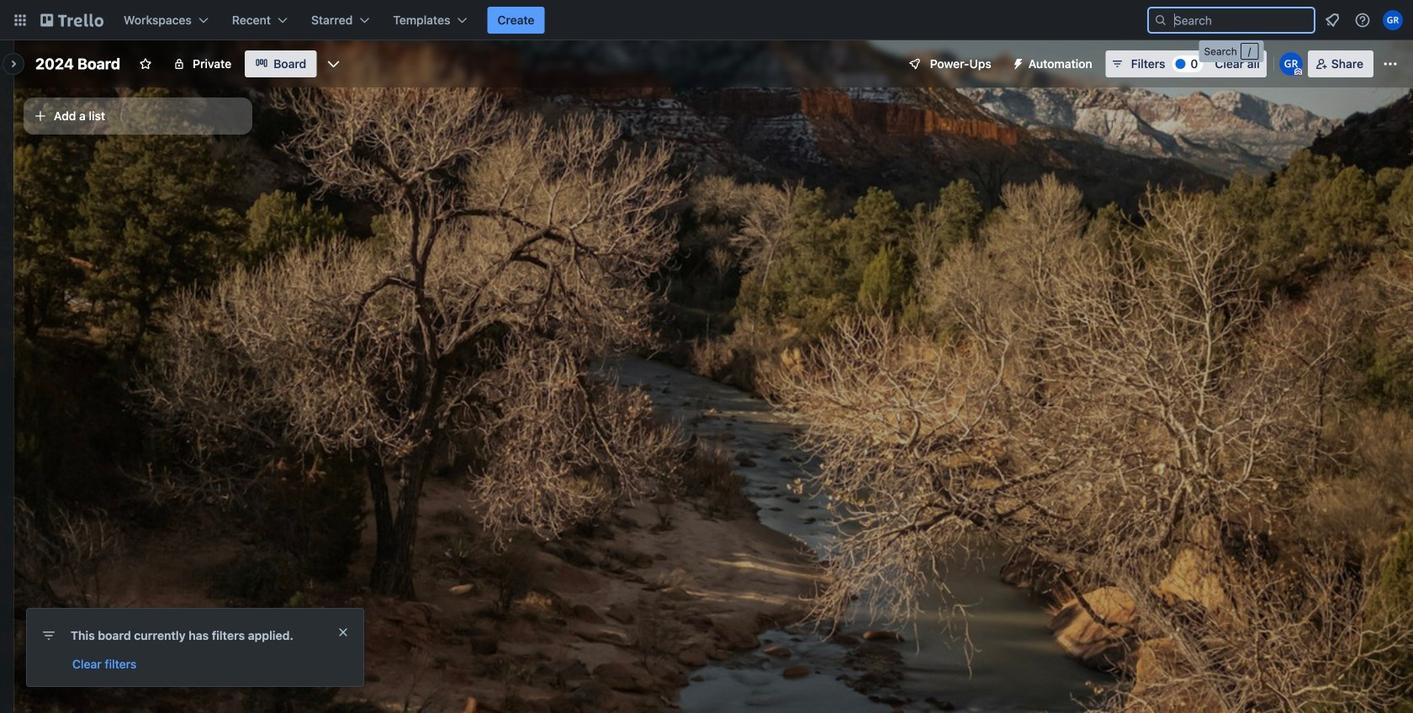 Task type: locate. For each thing, give the bounding box(es) containing it.
customize views image
[[325, 56, 342, 72]]

dismiss flag image
[[337, 626, 350, 639]]

greg robinson (gregrobinson96) image right open information menu icon
[[1383, 10, 1404, 30]]

search image
[[1154, 13, 1168, 27]]

greg robinson (gregrobinson96) image down search field
[[1280, 52, 1303, 76]]

0 horizontal spatial greg robinson (gregrobinson96) image
[[1280, 52, 1303, 76]]

greg robinson (gregrobinson96) image
[[1383, 10, 1404, 30], [1280, 52, 1303, 76]]

alert
[[27, 609, 364, 687]]

0 vertical spatial greg robinson (gregrobinson96) image
[[1383, 10, 1404, 30]]

this member is an admin of this board. image
[[1295, 68, 1302, 76]]



Task type: vqa. For each thing, say whether or not it's contained in the screenshot.
0 Notifications IMAGE at top
yes



Task type: describe. For each thing, give the bounding box(es) containing it.
primary element
[[0, 0, 1414, 40]]

Search field
[[1148, 7, 1316, 34]]

0 notifications image
[[1323, 10, 1343, 30]]

open information menu image
[[1355, 12, 1372, 29]]

back to home image
[[40, 7, 103, 34]]

show menu image
[[1382, 56, 1399, 72]]

sm image
[[1005, 50, 1029, 74]]

star or unstar board image
[[139, 57, 152, 71]]

Board name text field
[[27, 50, 129, 77]]

1 vertical spatial greg robinson (gregrobinson96) image
[[1280, 52, 1303, 76]]

1 horizontal spatial greg robinson (gregrobinson96) image
[[1383, 10, 1404, 30]]



